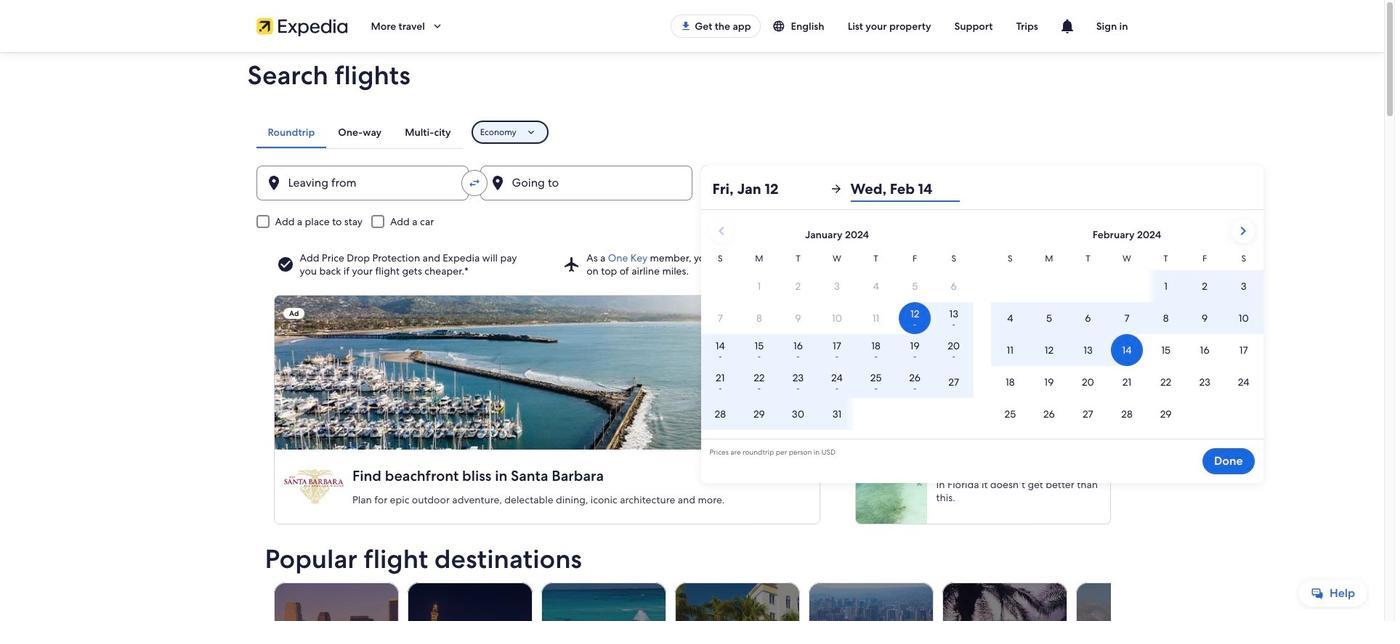 Task type: locate. For each thing, give the bounding box(es) containing it.
honolulu flights image
[[808, 583, 933, 621]]

download the app button image
[[680, 20, 692, 32]]

main content
[[0, 52, 1384, 621]]

swap origin and destination values image
[[468, 177, 481, 190]]

expedia logo image
[[256, 16, 348, 36]]

los angeles flights image
[[274, 583, 399, 621]]

new york flights image
[[1076, 583, 1201, 621]]

small image
[[772, 20, 791, 33]]

cancun flights image
[[541, 583, 666, 621]]

tab list
[[256, 116, 463, 148]]

las vegas flights image
[[407, 583, 532, 621]]

next month image
[[1234, 222, 1252, 240]]

miami flights image
[[675, 583, 800, 621]]

more travel image
[[431, 20, 444, 33]]



Task type: vqa. For each thing, say whether or not it's contained in the screenshot.
One Key Blue Tier icon
no



Task type: describe. For each thing, give the bounding box(es) containing it.
orlando flights image
[[942, 583, 1067, 621]]

popular flight destinations region
[[256, 545, 1201, 621]]

communication center icon image
[[1059, 17, 1076, 35]]

previous month image
[[713, 222, 730, 240]]



